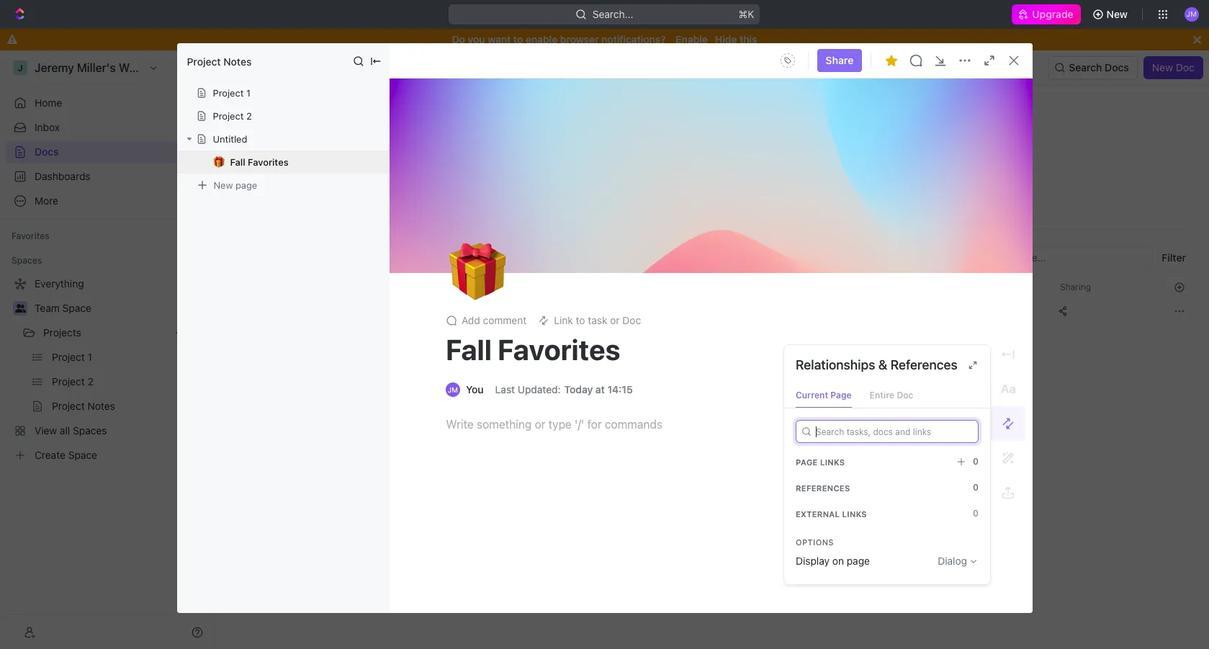 Task type: locate. For each thing, give the bounding box(es) containing it.
cell
[[233, 298, 249, 324], [654, 298, 821, 324], [821, 298, 937, 324], [937, 298, 1052, 324]]

0 vertical spatial 0
[[973, 456, 979, 467]]

🎁
[[251, 147, 262, 158], [898, 147, 910, 158], [213, 156, 224, 168], [449, 238, 506, 306]]

0 vertical spatial 1
[[246, 87, 251, 99]]

jm up new doc
[[1187, 10, 1198, 18]]

doc for entire doc
[[897, 390, 914, 401]]

1 vertical spatial new
[[1153, 61, 1174, 73]]

1 • from the left
[[311, 147, 315, 158]]

project
[[187, 55, 221, 67], [213, 87, 244, 99], [213, 110, 244, 122], [595, 146, 628, 159]]

2 vertical spatial new
[[214, 179, 233, 191]]

0 horizontal spatial untitled •
[[271, 146, 315, 159]]

0 vertical spatial page
[[831, 390, 852, 401]]

spaces
[[12, 255, 42, 266]]

projects down the location
[[533, 305, 571, 317]]

docs inside button
[[1105, 61, 1130, 73]]

🎁 button
[[213, 156, 230, 168]]

0 vertical spatial doc
[[1176, 61, 1195, 73]]

notes
[[224, 55, 252, 67], [630, 146, 658, 159]]

2 horizontal spatial doc
[[1176, 61, 1195, 73]]

1 horizontal spatial column header
[[937, 275, 1052, 299]]

2 vertical spatial doc
[[897, 390, 914, 401]]

untitled link
[[245, 164, 533, 187], [892, 164, 1180, 187]]

0
[[973, 456, 979, 467], [973, 482, 979, 493], [973, 508, 979, 519]]

favorites inside '🎁 fall favorites'
[[248, 156, 289, 168]]

private
[[380, 254, 413, 266]]

1 vertical spatial doc
[[623, 314, 641, 327]]

updated:
[[518, 384, 561, 396]]

tree
[[6, 272, 209, 467]]

relationships
[[796, 357, 876, 372]]

• right '🎁 fall favorites' on the top left
[[311, 147, 315, 158]]

references down page links
[[796, 483, 851, 492]]

want
[[488, 33, 511, 45]]

projects table
[[233, 275, 1192, 326]]

tree containing team space
[[6, 272, 209, 467]]

0 horizontal spatial column header
[[233, 275, 249, 299]]

1 vertical spatial links
[[843, 509, 867, 518]]

upgrade
[[1033, 8, 1074, 20]]

cover
[[935, 249, 961, 262]]

0 horizontal spatial untitled link
[[245, 164, 533, 187]]

current
[[796, 390, 829, 401]]

1 horizontal spatial •
[[958, 147, 962, 158]]

project notes link
[[569, 141, 856, 164]]

2 0 from the top
[[973, 482, 979, 493]]

links for page links
[[821, 457, 845, 467]]

docs down inbox
[[35, 146, 59, 158]]

private button
[[376, 246, 417, 275]]

1 horizontal spatial references
[[891, 357, 958, 372]]

1 horizontal spatial fall
[[446, 332, 492, 366]]

0 horizontal spatial 1
[[193, 122, 197, 133]]

untitled • for created by me
[[918, 146, 962, 159]]

1 vertical spatial notes
[[630, 146, 658, 159]]

projects link
[[43, 321, 169, 344]]

created by me
[[898, 120, 977, 133]]

1 horizontal spatial 1
[[246, 87, 251, 99]]

untitled
[[213, 133, 247, 145], [271, 146, 308, 159], [918, 146, 955, 159], [271, 169, 308, 182], [918, 169, 955, 182]]

tree inside sidebar navigation
[[6, 272, 209, 467]]

doc inside button
[[1176, 61, 1195, 73]]

1 horizontal spatial untitled •
[[918, 146, 962, 159]]

change
[[895, 249, 932, 262]]

jm inside dropdown button
[[1187, 10, 1198, 18]]

1 horizontal spatial projects
[[533, 305, 571, 317]]

new for new doc
[[1153, 61, 1174, 73]]

projects down team space
[[43, 326, 81, 339]]

• down me
[[958, 147, 962, 158]]

relationships & references
[[796, 357, 958, 372]]

0 horizontal spatial docs
[[35, 146, 59, 158]]

1 untitled • from the left
[[271, 146, 315, 159]]

1 horizontal spatial page
[[847, 555, 870, 567]]

0 horizontal spatial projects
[[43, 326, 81, 339]]

⌘k
[[739, 8, 755, 20]]

page right current
[[831, 390, 852, 401]]

1
[[246, 87, 251, 99], [193, 122, 197, 133]]

0 vertical spatial projects
[[533, 305, 571, 317]]

untitled link for created by me
[[892, 164, 1180, 187]]

doc right entire
[[897, 390, 914, 401]]

dashboards link
[[6, 165, 209, 188]]

1 vertical spatial fall
[[446, 332, 492, 366]]

to right want
[[514, 33, 523, 45]]

column header
[[233, 275, 249, 299], [937, 275, 1052, 299]]

0 horizontal spatial jm
[[448, 386, 458, 394]]

1 vertical spatial 1
[[193, 122, 197, 133]]

current page
[[796, 390, 852, 401]]

1 vertical spatial jm
[[448, 386, 458, 394]]

untitled link for recent
[[245, 164, 533, 187]]

page down '🎁 fall favorites' on the top left
[[236, 179, 257, 191]]

workspace button
[[422, 246, 483, 275]]

0 vertical spatial project notes
[[187, 55, 252, 67]]

0 horizontal spatial references
[[796, 483, 851, 492]]

1 horizontal spatial new
[[1107, 8, 1128, 20]]

fall favorites
[[446, 332, 621, 366]]

0 vertical spatial links
[[821, 457, 845, 467]]

docs up project 1
[[241, 61, 265, 73]]

links right external
[[843, 509, 867, 518]]

projects inside projects link
[[43, 326, 81, 339]]

0 horizontal spatial new
[[214, 179, 233, 191]]

by
[[945, 120, 958, 133]]

doc right or
[[623, 314, 641, 327]]

2 cell from the left
[[654, 298, 821, 324]]

notifications?
[[602, 33, 666, 45]]

to
[[514, 33, 523, 45], [576, 314, 585, 327]]

1 horizontal spatial notes
[[630, 146, 658, 159]]

workspace
[[426, 254, 479, 266]]

created
[[898, 120, 942, 133]]

0 vertical spatial new
[[1107, 8, 1128, 20]]

1 horizontal spatial page
[[831, 390, 852, 401]]

search...
[[593, 8, 634, 20]]

2 • from the left
[[958, 147, 962, 158]]

last updated: today at 14:15
[[495, 384, 633, 396]]

doc down jm dropdown button
[[1176, 61, 1195, 73]]

tab list
[[250, 246, 595, 275]]

dropdown menu image
[[777, 49, 800, 72]]

1 horizontal spatial jm
[[1187, 10, 1198, 18]]

1 vertical spatial to
[[576, 314, 585, 327]]

•
[[311, 147, 315, 158], [958, 147, 962, 158]]

0 horizontal spatial doc
[[623, 314, 641, 327]]

location
[[519, 281, 554, 292]]

0 for external links
[[973, 508, 979, 519]]

• for recent
[[311, 147, 315, 158]]

1 vertical spatial 0
[[973, 482, 979, 493]]

row containing location
[[233, 275, 1192, 299]]

references
[[891, 357, 958, 372], [796, 483, 851, 492]]

4 cell from the left
[[937, 298, 1052, 324]]

0 horizontal spatial project notes
[[187, 55, 252, 67]]

0 vertical spatial jm
[[1187, 10, 1198, 18]]

browser
[[560, 33, 599, 45]]

recent
[[251, 120, 289, 133]]

space
[[62, 302, 91, 314]]

2 horizontal spatial docs
[[1105, 61, 1130, 73]]

projects
[[533, 305, 571, 317], [43, 326, 81, 339]]

2 untitled link from the left
[[892, 164, 1180, 187]]

🎁 inside '🎁 fall favorites'
[[213, 156, 224, 168]]

untitled • down recent
[[271, 146, 315, 159]]

0 horizontal spatial page
[[796, 457, 818, 467]]

jm left you
[[448, 386, 458, 394]]

new up the search docs
[[1107, 8, 1128, 20]]

1 0 from the top
[[973, 456, 979, 467]]

1 horizontal spatial project notes
[[595, 146, 658, 159]]

1 vertical spatial projects
[[43, 326, 81, 339]]

1 inside sidebar navigation
[[193, 122, 197, 133]]

search docs button
[[1049, 56, 1138, 79]]

0 vertical spatial page
[[236, 179, 257, 191]]

1 up 2
[[246, 87, 251, 99]]

team space
[[35, 302, 91, 314]]

hide
[[715, 33, 737, 45]]

new down 🎁 'dropdown button'
[[214, 179, 233, 191]]

external
[[796, 509, 840, 518]]

docs inside sidebar navigation
[[35, 146, 59, 158]]

1 untitled link from the left
[[245, 164, 533, 187]]

1 left project 2
[[193, 122, 197, 133]]

project notes
[[187, 55, 252, 67], [595, 146, 658, 159]]

archived
[[549, 254, 591, 266]]

jm
[[1187, 10, 1198, 18], [448, 386, 458, 394]]

1 horizontal spatial doc
[[897, 390, 914, 401]]

fall down add
[[446, 332, 492, 366]]

link to task or doc button
[[533, 311, 647, 331]]

page up external
[[796, 457, 818, 467]]

3 0 from the top
[[973, 508, 979, 519]]

links up external links
[[821, 457, 845, 467]]

🎁 up new page
[[213, 156, 224, 168]]

2 horizontal spatial new
[[1153, 61, 1174, 73]]

0 vertical spatial to
[[514, 33, 523, 45]]

enable
[[676, 33, 708, 45]]

2 vertical spatial 0
[[973, 508, 979, 519]]

new right the search docs
[[1153, 61, 1174, 73]]

0 horizontal spatial •
[[311, 147, 315, 158]]

doc
[[1176, 61, 1195, 73], [623, 314, 641, 327], [897, 390, 914, 401]]

1 horizontal spatial untitled link
[[892, 164, 1180, 187]]

assigned
[[492, 254, 536, 266]]

0 horizontal spatial to
[[514, 33, 523, 45]]

1 horizontal spatial to
[[576, 314, 585, 327]]

untitled •
[[271, 146, 315, 159], [918, 146, 962, 159]]

2 untitled • from the left
[[918, 146, 962, 159]]

references right &
[[891, 357, 958, 372]]

0 vertical spatial fall
[[230, 156, 245, 168]]

projects inside projects row
[[533, 305, 571, 317]]

🎁 down recent
[[251, 147, 262, 158]]

links
[[821, 457, 845, 467], [843, 509, 867, 518]]

do
[[452, 33, 465, 45]]

page right on
[[847, 555, 870, 567]]

0 vertical spatial notes
[[224, 55, 252, 67]]

projects row
[[233, 297, 1192, 326]]

0 horizontal spatial fall
[[230, 156, 245, 168]]

docs right search
[[1105, 61, 1130, 73]]

untitled • down the created by me
[[918, 146, 962, 159]]

new for new page
[[214, 179, 233, 191]]

row
[[233, 275, 1192, 299]]

home link
[[6, 92, 209, 115]]

1 horizontal spatial docs
[[241, 61, 265, 73]]

change cover button
[[887, 244, 970, 268]]

1 vertical spatial references
[[796, 483, 851, 492]]

share
[[826, 54, 854, 66]]

fall up new page
[[230, 156, 245, 168]]

🎁 fall favorites
[[213, 156, 289, 168]]

favorites
[[574, 120, 624, 133], [248, 156, 289, 168], [12, 231, 50, 241], [498, 332, 621, 366]]

to right link
[[576, 314, 585, 327]]

display on page
[[796, 555, 870, 567]]

new for new
[[1107, 8, 1128, 20]]

favorites button
[[6, 228, 55, 245]]

page
[[831, 390, 852, 401], [796, 457, 818, 467]]

dialog button
[[938, 555, 979, 567]]

0 horizontal spatial page
[[236, 179, 257, 191]]

Search by name... text field
[[963, 247, 1145, 269]]



Task type: vqa. For each thing, say whether or not it's contained in the screenshot.
the 2 for ‎Task
no



Task type: describe. For each thing, give the bounding box(es) containing it.
favorites inside "button"
[[12, 231, 50, 241]]

• for created by me
[[958, 147, 962, 158]]

&
[[879, 357, 888, 372]]

jm button
[[1181, 3, 1204, 26]]

on
[[833, 555, 844, 567]]

1 column header from the left
[[233, 275, 249, 299]]

3 cell from the left
[[821, 298, 937, 324]]

project 1
[[213, 87, 251, 99]]

today
[[565, 384, 593, 396]]

reposition
[[827, 249, 877, 262]]

options
[[796, 537, 834, 547]]

untitled • for recent
[[271, 146, 315, 159]]

enable
[[526, 33, 558, 45]]

inbox
[[35, 121, 60, 133]]

new doc button
[[1144, 56, 1204, 79]]

reposition button
[[818, 244, 887, 268]]

new doc
[[1153, 61, 1195, 73]]

team
[[35, 302, 60, 314]]

home
[[35, 97, 62, 109]]

search
[[1069, 61, 1103, 73]]

docs link
[[6, 140, 209, 164]]

doc for new doc
[[1176, 61, 1195, 73]]

team space link
[[35, 297, 206, 320]]

1 cell from the left
[[233, 298, 249, 324]]

entire doc
[[870, 390, 914, 401]]

display
[[796, 555, 830, 567]]

link
[[554, 314, 573, 327]]

you
[[468, 33, 485, 45]]

change cover
[[895, 249, 961, 262]]

🎁 up add
[[449, 238, 506, 306]]

tab list containing private
[[250, 246, 595, 275]]

link to task or doc
[[554, 314, 641, 327]]

1 vertical spatial project notes
[[595, 146, 658, 159]]

2 column header from the left
[[937, 275, 1052, 299]]

to inside 'link to task or doc' dropdown button
[[576, 314, 585, 327]]

links for external links
[[843, 509, 867, 518]]

0 horizontal spatial notes
[[224, 55, 252, 67]]

entire
[[870, 390, 895, 401]]

you
[[466, 384, 484, 396]]

do you want to enable browser notifications? enable hide this
[[452, 33, 758, 45]]

page links
[[796, 457, 845, 467]]

comment
[[483, 314, 527, 327]]

this
[[740, 33, 758, 45]]

add
[[462, 314, 480, 327]]

or
[[610, 314, 620, 327]]

external links
[[796, 509, 867, 518]]

🎁 down created
[[898, 147, 910, 158]]

1 vertical spatial page
[[847, 555, 870, 567]]

change cover button
[[887, 244, 970, 268]]

0 for references
[[973, 482, 979, 493]]

1 vertical spatial page
[[796, 457, 818, 467]]

0 vertical spatial references
[[891, 357, 958, 372]]

task
[[588, 314, 608, 327]]

search docs
[[1069, 61, 1130, 73]]

at
[[596, 384, 605, 396]]

me
[[961, 120, 977, 133]]

assigned button
[[488, 246, 540, 275]]

Search tasks, docs and links text field
[[804, 421, 974, 442]]

2
[[246, 110, 252, 122]]

last
[[495, 384, 515, 396]]

add comment
[[462, 314, 527, 327]]

sharing
[[1061, 281, 1092, 292]]

new page
[[214, 179, 257, 191]]

upgrade link
[[1013, 4, 1081, 24]]

sidebar navigation
[[0, 50, 215, 649]]

14:15
[[608, 384, 633, 396]]

user group image
[[15, 304, 26, 313]]

fall inside '🎁 fall favorites'
[[230, 156, 245, 168]]

dialog
[[938, 555, 968, 567]]

new button
[[1087, 3, 1137, 26]]

dashboards
[[35, 170, 90, 182]]

archived button
[[545, 246, 595, 275]]

project 2
[[213, 110, 252, 122]]

doc inside dropdown button
[[623, 314, 641, 327]]



